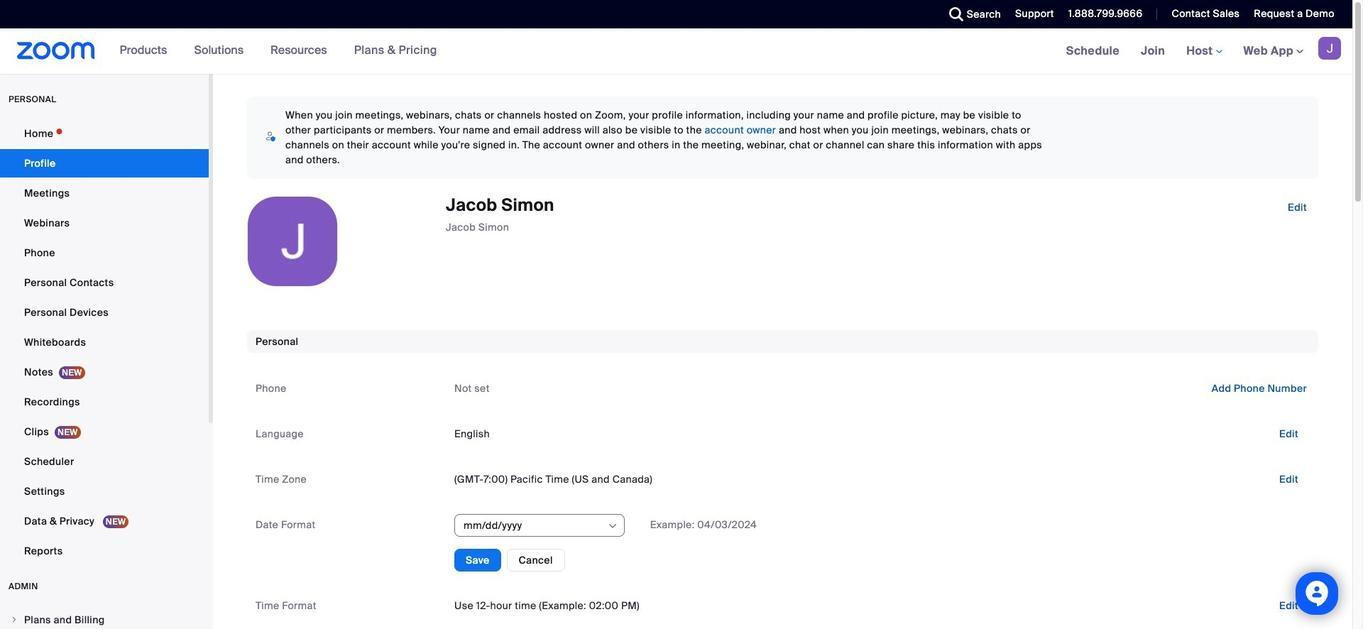 Task type: locate. For each thing, give the bounding box(es) containing it.
zoom logo image
[[17, 42, 95, 60]]

meetings navigation
[[1056, 28, 1353, 75]]

show options image
[[607, 521, 618, 532]]

right image
[[10, 616, 18, 624]]

menu item
[[0, 606, 209, 629]]

banner
[[0, 28, 1353, 75]]



Task type: describe. For each thing, give the bounding box(es) containing it.
personal menu menu
[[0, 119, 209, 567]]

edit user photo image
[[281, 235, 304, 248]]

profile picture image
[[1319, 37, 1341, 60]]

user photo image
[[248, 197, 337, 286]]

product information navigation
[[109, 28, 448, 74]]



Task type: vqa. For each thing, say whether or not it's contained in the screenshot.
application
no



